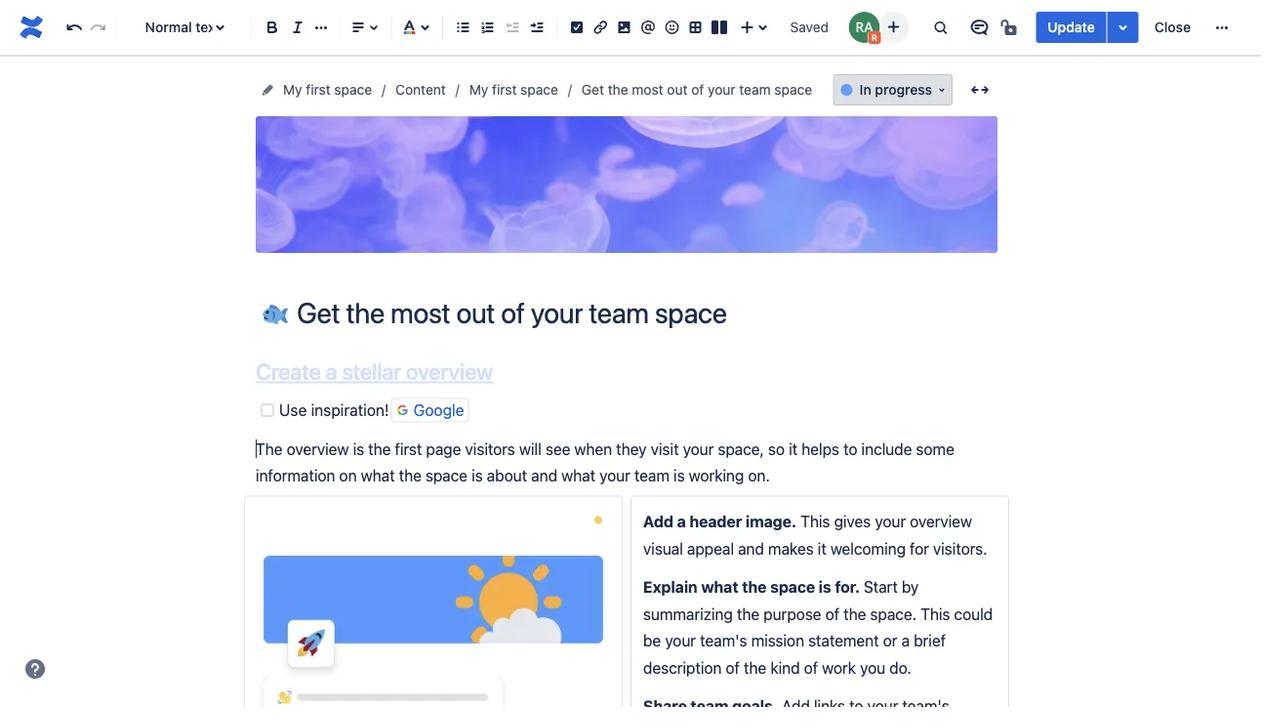 Task type: describe. For each thing, give the bounding box(es) containing it.
ruby anderson image
[[849, 12, 880, 43]]

to
[[844, 439, 858, 458]]

update header image
[[562, 192, 692, 208]]

layouts image
[[708, 16, 732, 39]]

start by summarizing the purpose of the space. this could be your team's mission statement or a brief description of the kind of work you do.
[[644, 578, 997, 677]]

a for add
[[677, 512, 686, 531]]

be
[[644, 631, 661, 650]]

information
[[256, 466, 335, 485]]

header inside 'popup button'
[[610, 192, 652, 208]]

content link
[[396, 78, 446, 102]]

the right on
[[399, 466, 422, 485]]

add a header image.
[[644, 512, 797, 531]]

update for update header image
[[562, 192, 606, 208]]

out
[[667, 82, 688, 98]]

working
[[689, 466, 744, 485]]

normal text button
[[126, 6, 244, 49]]

welcoming
[[831, 539, 906, 558]]

is down visit
[[674, 466, 685, 485]]

of right kind on the right of page
[[804, 658, 819, 677]]

helps
[[802, 439, 840, 458]]

bullet list ⌘⇧8 image
[[452, 16, 475, 39]]

bold ⌘b image
[[261, 16, 284, 39]]

include
[[862, 439, 913, 458]]

or
[[884, 631, 898, 650]]

team's
[[700, 631, 748, 650]]

0 horizontal spatial what
[[361, 466, 395, 485]]

adjust update settings image
[[1112, 16, 1136, 39]]

confluence image
[[16, 12, 47, 43]]

the overview is the first page visitors will see when they visit your space, so it helps to include some information on what the space is about and what your team is working on.
[[256, 439, 959, 485]]

statement
[[809, 631, 880, 650]]

they
[[616, 439, 647, 458]]

add image, video, or file image
[[613, 16, 636, 39]]

space,
[[718, 439, 765, 458]]

close
[[1155, 19, 1191, 35]]

space inside the overview is the first page visitors will see when they visit your space, so it helps to include some information on what the space is about and what your team is working on.
[[426, 466, 468, 485]]

description
[[644, 658, 722, 677]]

create
[[256, 358, 321, 385]]

work
[[823, 658, 856, 677]]

this inside start by summarizing the purpose of the space. this could be your team's mission statement or a brief description of the kind of work you do.
[[921, 604, 951, 623]]

most
[[632, 82, 664, 98]]

overview inside the overview is the first page visitors will see when they visit your space, so it helps to include some information on what the space is about and what your team is working on.
[[287, 439, 349, 458]]

it inside this gives your overview visual appeal and makes it welcoming for visitors.
[[818, 539, 827, 558]]

appeal
[[688, 539, 734, 558]]

of down team's on the right bottom of page
[[726, 658, 740, 677]]

text
[[196, 19, 220, 35]]

the right get on the top of the page
[[608, 82, 629, 98]]

page
[[426, 439, 461, 458]]

about
[[487, 466, 527, 485]]

space down saved
[[775, 82, 813, 98]]

add
[[644, 512, 674, 531]]

explain what the space is for.
[[644, 578, 864, 596]]

your inside start by summarizing the purpose of the space. this could be your team's mission statement or a brief description of the kind of work you do.
[[665, 631, 696, 650]]

undo ⌘z image
[[63, 16, 86, 39]]

so
[[769, 439, 785, 458]]

2 horizontal spatial first
[[492, 82, 517, 98]]

is left for.
[[819, 578, 832, 596]]

Main content area, start typing to enter text. text field
[[244, 358, 1010, 708]]

this gives your overview visual appeal and makes it welcoming for visitors.
[[644, 512, 988, 558]]

overview for create a stellar overview
[[406, 358, 493, 385]]

a for create
[[326, 358, 338, 385]]

space left get on the top of the page
[[521, 82, 559, 98]]

of up statement
[[826, 604, 840, 623]]

do.
[[890, 658, 912, 677]]

team inside the overview is the first page visitors will see when they visit your space, so it helps to include some information on what the space is about and what your team is working on.
[[635, 466, 670, 485]]

a inside start by summarizing the purpose of the space. this could be your team's mission statement or a brief description of the kind of work you do.
[[902, 631, 910, 650]]

comment icon image
[[968, 16, 992, 39]]

the
[[256, 439, 283, 458]]

your inside this gives your overview visual appeal and makes it welcoming for visitors.
[[875, 512, 906, 531]]

create a stellar overview
[[256, 358, 493, 385]]

the down explain what the space is for. on the right of the page
[[737, 604, 760, 623]]

summarizing
[[644, 604, 733, 623]]

2 my first space link from the left
[[470, 78, 559, 102]]

is down visitors
[[472, 466, 483, 485]]

close button
[[1143, 12, 1203, 43]]

2 my first space from the left
[[470, 82, 559, 98]]

first inside the overview is the first page visitors will see when they visit your space, so it helps to include some information on what the space is about and what your team is working on.
[[395, 439, 422, 458]]

align left image
[[347, 16, 370, 39]]

1 my first space from the left
[[283, 82, 372, 98]]



Task type: vqa. For each thing, say whether or not it's contained in the screenshot.
Align Center image
no



Task type: locate. For each thing, give the bounding box(es) containing it.
visual
[[644, 539, 684, 558]]

inspiration!
[[311, 401, 389, 419]]

1 my first space link from the left
[[283, 78, 372, 102]]

and down the see
[[531, 466, 558, 485]]

Give this page a title text field
[[297, 297, 998, 329]]

more image
[[1211, 16, 1234, 39]]

what
[[361, 466, 395, 485], [562, 466, 596, 485], [702, 578, 739, 596]]

0 horizontal spatial overview
[[287, 439, 349, 458]]

it right makes
[[818, 539, 827, 558]]

image
[[655, 192, 692, 208]]

1 horizontal spatial header
[[690, 512, 742, 531]]

team right out
[[740, 82, 771, 98]]

of right out
[[692, 82, 704, 98]]

1 horizontal spatial overview
[[406, 358, 493, 385]]

get the most out of your team space link
[[582, 78, 813, 102]]

1 vertical spatial a
[[677, 512, 686, 531]]

space down align left image
[[334, 82, 372, 98]]

1 vertical spatial this
[[921, 604, 951, 623]]

what down when
[[562, 466, 596, 485]]

for
[[910, 539, 930, 558]]

first left the page on the left of page
[[395, 439, 422, 458]]

this
[[801, 512, 831, 531], [921, 604, 951, 623]]

it
[[789, 439, 798, 458], [818, 539, 827, 558]]

stellar
[[342, 358, 401, 385]]

a right 'or'
[[902, 631, 910, 650]]

overview inside this gives your overview visual appeal and makes it welcoming for visitors.
[[910, 512, 973, 531]]

find and replace image
[[929, 16, 953, 39]]

your down the they in the bottom of the page
[[600, 466, 631, 485]]

update inside 'popup button'
[[562, 192, 606, 208]]

0 horizontal spatial a
[[326, 358, 338, 385]]

overview for this gives your overview visual appeal and makes it welcoming for visitors.
[[910, 512, 973, 531]]

1 horizontal spatial my first space link
[[470, 78, 559, 102]]

1 vertical spatial header
[[690, 512, 742, 531]]

the up 'purpose'
[[742, 578, 767, 596]]

mission
[[752, 631, 805, 650]]

0 vertical spatial a
[[326, 358, 338, 385]]

the down inspiration! at the bottom left of the page
[[368, 439, 391, 458]]

of
[[692, 82, 704, 98], [826, 604, 840, 623], [726, 658, 740, 677], [804, 658, 819, 677]]

my
[[283, 82, 302, 98], [470, 82, 489, 98]]

invite to edit image
[[882, 15, 906, 39]]

it right so
[[789, 439, 798, 458]]

overview up "information"
[[287, 439, 349, 458]]

will
[[519, 439, 542, 458]]

1 horizontal spatial team
[[740, 82, 771, 98]]

overview up visitors.
[[910, 512, 973, 531]]

your inside get the most out of your team space link
[[708, 82, 736, 98]]

help image
[[23, 657, 47, 681]]

get
[[582, 82, 604, 98]]

2 vertical spatial a
[[902, 631, 910, 650]]

a up use inspiration!
[[326, 358, 338, 385]]

1 vertical spatial and
[[738, 539, 765, 558]]

0 horizontal spatial it
[[789, 439, 798, 458]]

0 horizontal spatial and
[[531, 466, 558, 485]]

0 vertical spatial this
[[801, 512, 831, 531]]

and down image.
[[738, 539, 765, 558]]

link image
[[589, 16, 613, 39]]

move this page image
[[260, 82, 275, 98]]

my first space
[[283, 82, 372, 98], [470, 82, 559, 98]]

first right move this page icon on the top
[[306, 82, 331, 98]]

0 vertical spatial it
[[789, 439, 798, 458]]

0 horizontal spatial first
[[306, 82, 331, 98]]

mention image
[[637, 16, 660, 39]]

space
[[334, 82, 372, 98], [521, 82, 559, 98], [775, 82, 813, 98], [426, 466, 468, 485], [771, 578, 816, 596]]

visitors.
[[934, 539, 988, 558]]

your up description
[[665, 631, 696, 650]]

and inside this gives your overview visual appeal and makes it welcoming for visitors.
[[738, 539, 765, 558]]

numbered list ⌘⇧7 image
[[476, 16, 499, 39]]

no restrictions image
[[999, 16, 1023, 39]]

0 horizontal spatial my first space
[[283, 82, 372, 98]]

update left image
[[562, 192, 606, 208]]

my first space link right move this page icon on the top
[[283, 78, 372, 102]]

update inside button
[[1048, 19, 1096, 35]]

start
[[864, 578, 898, 596]]

space.
[[871, 604, 917, 623]]

outdent ⇧tab image
[[500, 16, 524, 39]]

update header image button
[[556, 160, 698, 209]]

my right move this page icon on the top
[[283, 82, 302, 98]]

explain
[[644, 578, 698, 596]]

my right content
[[470, 82, 489, 98]]

this up makes
[[801, 512, 831, 531]]

is
[[353, 439, 364, 458], [472, 466, 483, 485], [674, 466, 685, 485], [819, 578, 832, 596]]

overview
[[406, 358, 493, 385], [287, 439, 349, 458], [910, 512, 973, 531]]

make page full-width image
[[969, 78, 992, 102]]

the down for.
[[844, 604, 867, 623]]

2 horizontal spatial a
[[902, 631, 910, 650]]

1 horizontal spatial it
[[818, 539, 827, 558]]

confluence image
[[16, 12, 47, 43]]

what down 'appeal'
[[702, 578, 739, 596]]

1 horizontal spatial first
[[395, 439, 422, 458]]

normal
[[145, 19, 192, 35]]

header up 'appeal'
[[690, 512, 742, 531]]

my first space right move this page icon on the top
[[283, 82, 372, 98]]

table image
[[684, 16, 708, 39]]

it inside the overview is the first page visitors will see when they visit your space, so it helps to include some information on what the space is about and what your team is working on.
[[789, 439, 798, 458]]

1 horizontal spatial and
[[738, 539, 765, 558]]

1 vertical spatial team
[[635, 466, 670, 485]]

0 horizontal spatial team
[[635, 466, 670, 485]]

visit
[[651, 439, 679, 458]]

makes
[[769, 539, 814, 558]]

for.
[[835, 578, 861, 596]]

team down visit
[[635, 466, 670, 485]]

0 vertical spatial overview
[[406, 358, 493, 385]]

emoji image
[[661, 16, 684, 39]]

visitors
[[465, 439, 515, 458]]

indent tab image
[[525, 16, 548, 39]]

action item image
[[565, 16, 589, 39]]

0 horizontal spatial my first space link
[[283, 78, 372, 102]]

0 vertical spatial update
[[1048, 19, 1096, 35]]

0 horizontal spatial update
[[562, 192, 606, 208]]

see
[[546, 439, 571, 458]]

0 vertical spatial and
[[531, 466, 558, 485]]

update left adjust update settings image
[[1048, 19, 1096, 35]]

update
[[1048, 19, 1096, 35], [562, 192, 606, 208]]

more formatting image
[[310, 16, 333, 39]]

gives
[[835, 512, 871, 531]]

saved
[[791, 19, 829, 35]]

my first space down outdent ⇧tab icon
[[470, 82, 559, 98]]

your
[[708, 82, 736, 98], [683, 439, 714, 458], [600, 466, 631, 485], [875, 512, 906, 531], [665, 631, 696, 650]]

a right "add"
[[677, 512, 686, 531]]

italic ⌘i image
[[286, 16, 309, 39]]

team
[[740, 82, 771, 98], [635, 466, 670, 485]]

is up on
[[353, 439, 364, 458]]

update for update
[[1048, 19, 1096, 35]]

a
[[326, 358, 338, 385], [677, 512, 686, 531], [902, 631, 910, 650]]

brief
[[914, 631, 946, 650]]

2 vertical spatial overview
[[910, 512, 973, 531]]

the left kind on the right of page
[[744, 658, 767, 677]]

header inside main content area, start typing to enter text. text box
[[690, 512, 742, 531]]

0 horizontal spatial header
[[610, 192, 652, 208]]

this inside this gives your overview visual appeal and makes it welcoming for visitors.
[[801, 512, 831, 531]]

my first space link down outdent ⇧tab icon
[[470, 78, 559, 102]]

0 vertical spatial team
[[740, 82, 771, 98]]

your up welcoming
[[875, 512, 906, 531]]

1 vertical spatial update
[[562, 192, 606, 208]]

on
[[339, 466, 357, 485]]

1 horizontal spatial this
[[921, 604, 951, 623]]

kind
[[771, 658, 800, 677]]

update button
[[1037, 12, 1107, 43]]

1 my from the left
[[283, 82, 302, 98]]

purpose
[[764, 604, 822, 623]]

content
[[396, 82, 446, 98]]

some
[[917, 439, 955, 458]]

0 vertical spatial header
[[610, 192, 652, 208]]

1 horizontal spatial what
[[562, 466, 596, 485]]

0 horizontal spatial my
[[283, 82, 302, 98]]

header left image
[[610, 192, 652, 208]]

:fish: image
[[263, 299, 288, 324], [263, 299, 288, 324]]

first down outdent ⇧tab icon
[[492, 82, 517, 98]]

1 horizontal spatial my
[[470, 82, 489, 98]]

redo ⌘⇧z image
[[86, 16, 110, 39]]

2 my from the left
[[470, 82, 489, 98]]

1 vertical spatial overview
[[287, 439, 349, 458]]

first
[[306, 82, 331, 98], [492, 82, 517, 98], [395, 439, 422, 458]]

my first space link
[[283, 78, 372, 102], [470, 78, 559, 102]]

0 horizontal spatial this
[[801, 512, 831, 531]]

1 horizontal spatial my first space
[[470, 82, 559, 98]]

on.
[[748, 466, 770, 485]]

image.
[[746, 512, 797, 531]]

when
[[575, 439, 612, 458]]

and inside the overview is the first page visitors will see when they visit your space, so it helps to include some information on what the space is about and what your team is working on.
[[531, 466, 558, 485]]

get the most out of your team space
[[582, 82, 813, 98]]

1 horizontal spatial update
[[1048, 19, 1096, 35]]

space up 'purpose'
[[771, 578, 816, 596]]

the
[[608, 82, 629, 98], [368, 439, 391, 458], [399, 466, 422, 485], [742, 578, 767, 596], [737, 604, 760, 623], [844, 604, 867, 623], [744, 658, 767, 677]]

you
[[860, 658, 886, 677]]

1 vertical spatial it
[[818, 539, 827, 558]]

google button
[[391, 398, 469, 422]]

and
[[531, 466, 558, 485], [738, 539, 765, 558]]

this up 'brief'
[[921, 604, 951, 623]]

1 horizontal spatial a
[[677, 512, 686, 531]]

space down the page on the left of page
[[426, 466, 468, 485]]

use inspiration!
[[279, 401, 389, 419]]

use
[[279, 401, 307, 419]]

your up working
[[683, 439, 714, 458]]

what right on
[[361, 466, 395, 485]]

overview up google
[[406, 358, 493, 385]]

header
[[610, 192, 652, 208], [690, 512, 742, 531]]

2 horizontal spatial overview
[[910, 512, 973, 531]]

by
[[902, 578, 919, 596]]

of inside get the most out of your team space link
[[692, 82, 704, 98]]

your right out
[[708, 82, 736, 98]]

2 horizontal spatial what
[[702, 578, 739, 596]]

could
[[955, 604, 993, 623]]

google
[[414, 401, 464, 419]]

normal text
[[145, 19, 220, 35]]



